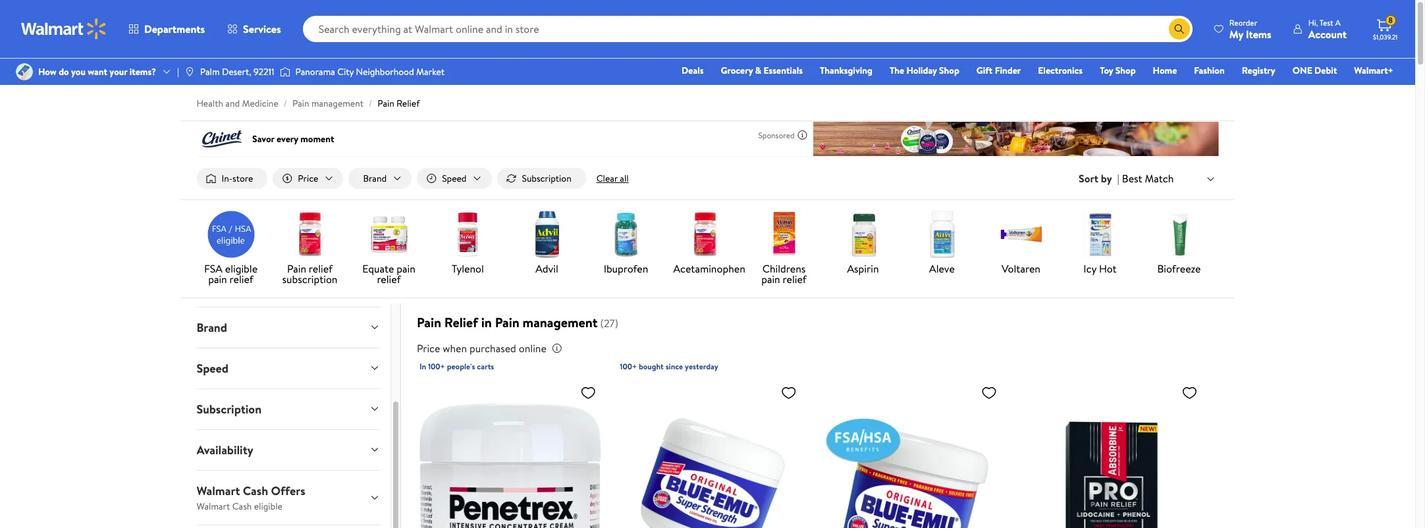 Task type: vqa. For each thing, say whether or not it's contained in the screenshot.
topmost SPEED
yes



Task type: describe. For each thing, give the bounding box(es) containing it.
2 shop from the left
[[1116, 64, 1136, 77]]

electronics
[[1038, 64, 1083, 77]]

tylenol
[[452, 262, 484, 276]]

add to favorites list, blue-emu original joint and muscle cream, otc soothes and supports, 4 oz image
[[781, 385, 797, 401]]

items?
[[130, 65, 156, 78]]

equate pain relief
[[362, 262, 416, 287]]

city
[[337, 65, 354, 78]]

health and medicine / pain management / pain relief
[[197, 97, 420, 110]]

by
[[1101, 171, 1112, 186]]

subscription button
[[497, 168, 586, 189]]

carts
[[477, 361, 494, 372]]

store
[[233, 172, 253, 185]]

availability button
[[186, 430, 391, 470]]

since
[[666, 361, 683, 372]]

pain down neighborhood
[[378, 97, 394, 110]]

medicine
[[242, 97, 279, 110]]

1 horizontal spatial speed button
[[417, 168, 492, 189]]

ibuprofen link
[[592, 211, 660, 277]]

purchased
[[470, 341, 516, 356]]

1 vertical spatial relief
[[445, 314, 478, 331]]

panorama city neighborhood market
[[296, 65, 445, 78]]

1 vertical spatial cash
[[232, 500, 252, 513]]

1 walmart from the top
[[197, 483, 240, 499]]

voltaren link
[[987, 211, 1056, 277]]

the
[[890, 64, 905, 77]]

brand inside sort and filter section element
[[363, 172, 387, 185]]

how do you want your items?
[[38, 65, 156, 78]]

health
[[197, 97, 223, 110]]

(27)
[[601, 316, 619, 331]]

add to favorites list, blue-emu original joint and muscle cream, otc soothes and supports, 12 oz value size image
[[982, 385, 997, 401]]

want
[[88, 65, 107, 78]]

gift finder link
[[971, 63, 1027, 78]]

offers
[[271, 483, 305, 499]]

bought
[[639, 361, 664, 372]]

subscription inside button
[[522, 172, 572, 185]]

icy hot
[[1084, 262, 1117, 276]]

one
[[1293, 64, 1313, 77]]

relief inside fsa eligible pain relief
[[230, 272, 254, 287]]

gift
[[977, 64, 993, 77]]

one debit link
[[1287, 63, 1344, 78]]

registry
[[1242, 64, 1276, 77]]

pain relief subscription
[[282, 262, 338, 287]]

sponsored
[[759, 129, 795, 141]]

acetaminophen
[[674, 262, 746, 276]]

8 $1,039.21
[[1374, 15, 1398, 42]]

childrens pain relief image
[[761, 211, 808, 258]]

acetaminophen image
[[682, 211, 729, 258]]

pain down panorama
[[293, 97, 309, 110]]

tylenol link
[[434, 211, 502, 277]]

&
[[755, 64, 762, 77]]

childrens pain relief link
[[750, 211, 819, 287]]

thanksgiving
[[820, 64, 873, 77]]

biofreeze image
[[1156, 211, 1203, 258]]

in-store
[[222, 172, 253, 185]]

best match
[[1123, 171, 1174, 186]]

pain up in
[[417, 314, 441, 331]]

ad disclaimer and feedback for skylinedisplayad image
[[798, 130, 808, 140]]

2 horizontal spatial price
[[417, 341, 440, 356]]

pain relief subscription image
[[286, 211, 334, 258]]

0 vertical spatial brand button
[[349, 168, 412, 189]]

subscription tab
[[186, 389, 391, 429]]

finder
[[995, 64, 1021, 77]]

sort
[[1079, 171, 1099, 186]]

pain relief in pain management (27)
[[417, 314, 619, 331]]

services
[[243, 22, 281, 36]]

you
[[71, 65, 86, 78]]

neighborhood
[[356, 65, 414, 78]]

aleve
[[930, 262, 955, 276]]

in 100+ people's carts
[[420, 361, 494, 372]]

electronics link
[[1033, 63, 1089, 78]]

speed tab
[[186, 348, 391, 389]]

add to favorites list, absorbine jr. pro max strength lidocaine cream, maximum strength numbing pain relief with phenol, 3oz image
[[1182, 385, 1198, 401]]

voltaren image
[[998, 211, 1045, 258]]

1 vertical spatial price button
[[186, 267, 391, 307]]

legal information image
[[552, 343, 563, 354]]

pain for equate pain relief
[[397, 262, 416, 276]]

8
[[1389, 15, 1393, 26]]

pain management link
[[293, 97, 364, 110]]

people's
[[447, 361, 475, 372]]

ibuprofen image
[[602, 211, 650, 258]]

debit
[[1315, 64, 1338, 77]]

0 vertical spatial price button
[[273, 168, 344, 189]]

essentials
[[764, 64, 803, 77]]

equate
[[362, 262, 394, 276]]

departments
[[144, 22, 205, 36]]

equate pain relief link
[[355, 211, 423, 287]]

items
[[1246, 27, 1272, 41]]

brand tab
[[186, 308, 391, 348]]

departments button
[[117, 13, 216, 45]]

deals
[[682, 64, 704, 77]]

2 100+ from the left
[[620, 361, 637, 372]]

advil
[[536, 262, 559, 276]]

0 vertical spatial management
[[312, 97, 364, 110]]

blue-emu original joint and muscle cream, otc soothes and supports, 4 oz image
[[620, 380, 802, 528]]

hi, test a account
[[1309, 17, 1347, 41]]

in-store button
[[197, 168, 268, 189]]

biofreeze link
[[1145, 211, 1214, 277]]

brand inside tab
[[197, 319, 227, 336]]

icy hot image
[[1077, 211, 1124, 258]]

fsa eligible pain relief link
[[197, 211, 265, 287]]

price tab
[[186, 267, 391, 307]]

desert,
[[222, 65, 251, 78]]

in
[[420, 361, 426, 372]]

sort and filter section element
[[181, 157, 1235, 200]]

advil image
[[523, 211, 571, 258]]

ibuprofen
[[604, 262, 648, 276]]



Task type: locate. For each thing, give the bounding box(es) containing it.
100+ bought since yesterday
[[620, 361, 719, 372]]

/ right "medicine"
[[284, 97, 287, 110]]

subscription
[[282, 272, 338, 287]]

pain for childrens pain relief
[[762, 272, 781, 287]]

100+ right in
[[428, 361, 445, 372]]

pain inside childrens pain relief
[[762, 272, 781, 287]]

|
[[177, 65, 179, 78], [1118, 171, 1120, 186]]

absorbine jr. pro max strength lidocaine cream, maximum strength numbing pain relief with phenol, 3oz image
[[1021, 380, 1203, 528]]

best
[[1123, 171, 1143, 186]]

health and medicine link
[[197, 97, 279, 110]]

hot
[[1100, 262, 1117, 276]]

hi,
[[1309, 17, 1319, 28]]

my
[[1230, 27, 1244, 41]]

price button
[[273, 168, 344, 189], [186, 267, 391, 307]]

relief inside childrens pain relief
[[783, 272, 807, 287]]

in
[[481, 314, 492, 331]]

1 vertical spatial |
[[1118, 171, 1120, 186]]

Walmart Site-Wide search field
[[303, 16, 1193, 42]]

walmart+
[[1355, 64, 1394, 77]]

/
[[284, 97, 287, 110], [369, 97, 372, 110]]

0 vertical spatial price
[[298, 172, 319, 185]]

tylenol image
[[444, 211, 492, 258]]

1 horizontal spatial relief
[[445, 314, 478, 331]]

the holiday shop
[[890, 64, 960, 77]]

 image
[[16, 63, 33, 80]]

all
[[620, 172, 629, 185]]

1 vertical spatial eligible
[[254, 500, 283, 513]]

1 horizontal spatial 100+
[[620, 361, 637, 372]]

and
[[226, 97, 240, 110]]

1 horizontal spatial pain
[[397, 262, 416, 276]]

relief
[[309, 262, 333, 276], [230, 272, 254, 287], [377, 272, 401, 287], [783, 272, 807, 287]]

eligible inside fsa eligible pain relief
[[225, 262, 258, 276]]

reorder
[[1230, 17, 1258, 28]]

1 horizontal spatial subscription
[[522, 172, 572, 185]]

brand button up equate pain relief image
[[349, 168, 412, 189]]

relief down childrens pain relief image
[[783, 272, 807, 287]]

1 horizontal spatial shop
[[1116, 64, 1136, 77]]

best match button
[[1120, 170, 1219, 187]]

0 horizontal spatial speed button
[[186, 348, 391, 389]]

eligible right the fsa
[[225, 262, 258, 276]]

1 horizontal spatial brand
[[363, 172, 387, 185]]

grocery & essentials link
[[715, 63, 809, 78]]

1 vertical spatial brand
[[197, 319, 227, 336]]

clear all
[[597, 172, 629, 185]]

speed inside tab
[[197, 360, 229, 377]]

online
[[519, 341, 547, 356]]

pain down the pain relief subscription image
[[287, 262, 306, 276]]

toy shop link
[[1094, 63, 1142, 78]]

0 vertical spatial relief
[[397, 97, 420, 110]]

price up in
[[417, 341, 440, 356]]

0 vertical spatial cash
[[243, 483, 268, 499]]

eligible
[[225, 262, 258, 276], [254, 500, 283, 513]]

aspirin image
[[840, 211, 887, 258]]

| left palm
[[177, 65, 179, 78]]

icy
[[1084, 262, 1097, 276]]

subscription
[[522, 172, 572, 185], [197, 401, 262, 418]]

 image for panorama
[[280, 65, 290, 78]]

2 walmart from the top
[[197, 500, 230, 513]]

aleve image
[[919, 211, 966, 258]]

price up the pain relief subscription image
[[298, 172, 319, 185]]

pain down fsa eligible pain relief image
[[208, 272, 227, 287]]

yesterday
[[685, 361, 719, 372]]

1 horizontal spatial  image
[[280, 65, 290, 78]]

toy
[[1100, 64, 1114, 77]]

palm
[[200, 65, 220, 78]]

0 vertical spatial speed
[[442, 172, 467, 185]]

0 vertical spatial speed button
[[417, 168, 492, 189]]

price
[[298, 172, 319, 185], [197, 279, 223, 295], [417, 341, 440, 356]]

fsa eligible pain relief image
[[207, 211, 255, 258]]

0 horizontal spatial price
[[197, 279, 223, 295]]

2 / from the left
[[369, 97, 372, 110]]

pain
[[397, 262, 416, 276], [208, 272, 227, 287], [762, 272, 781, 287]]

1 shop from the left
[[940, 64, 960, 77]]

subscription up the "availability"
[[197, 401, 262, 418]]

0 vertical spatial walmart
[[197, 483, 240, 499]]

penetrex joint & muscle therapy pain relief & recovery cream, 2 oz image
[[420, 380, 602, 528]]

0 horizontal spatial brand
[[197, 319, 227, 336]]

clear all button
[[591, 168, 634, 189]]

price button up the brand tab
[[186, 267, 391, 307]]

cash down the "availability"
[[232, 500, 252, 513]]

sort by |
[[1079, 171, 1120, 186]]

0 horizontal spatial 100+
[[428, 361, 445, 372]]

deals link
[[676, 63, 710, 78]]

walmart cash offers walmart cash eligible
[[197, 483, 305, 513]]

clear search field text image
[[1153, 23, 1164, 34]]

1 vertical spatial speed button
[[186, 348, 391, 389]]

biofreeze
[[1158, 262, 1201, 276]]

pain down childrens pain relief image
[[762, 272, 781, 287]]

1 vertical spatial management
[[523, 314, 598, 331]]

walmart image
[[21, 18, 107, 40]]

brand down fsa eligible pain relief
[[197, 319, 227, 336]]

1 / from the left
[[284, 97, 287, 110]]

services button
[[216, 13, 292, 45]]

do
[[59, 65, 69, 78]]

tab
[[186, 526, 391, 528]]

| inside sort and filter section element
[[1118, 171, 1120, 186]]

price button up the pain relief subscription image
[[273, 168, 344, 189]]

 image right 92211
[[280, 65, 290, 78]]

your
[[110, 65, 127, 78]]

0 horizontal spatial pain
[[208, 272, 227, 287]]

speed inside sort and filter section element
[[442, 172, 467, 185]]

eligible down offers on the left bottom of the page
[[254, 500, 283, 513]]

1 vertical spatial speed
[[197, 360, 229, 377]]

relief down equate pain relief image
[[377, 272, 401, 287]]

availability tab
[[186, 430, 391, 470]]

price when purchased online
[[417, 341, 547, 356]]

0 horizontal spatial /
[[284, 97, 287, 110]]

1 horizontal spatial management
[[523, 314, 598, 331]]

childrens pain relief
[[762, 262, 807, 287]]

subscription inside dropdown button
[[197, 401, 262, 418]]

voltaren
[[1002, 262, 1041, 276]]

relief down the pain relief subscription image
[[309, 262, 333, 276]]

 image
[[280, 65, 290, 78], [184, 67, 195, 77]]

relief inside pain relief subscription
[[309, 262, 333, 276]]

add to favorites list, penetrex joint & muscle therapy pain relief & recovery cream, 2 oz image
[[581, 385, 596, 401]]

brand up equate pain relief image
[[363, 172, 387, 185]]

1 vertical spatial subscription
[[197, 401, 262, 418]]

0 horizontal spatial relief
[[397, 97, 420, 110]]

| right by at the right of page
[[1118, 171, 1120, 186]]

$1,039.21
[[1374, 32, 1398, 42]]

Search search field
[[303, 16, 1193, 42]]

management up legal information icon
[[523, 314, 598, 331]]

2 horizontal spatial pain
[[762, 272, 781, 287]]

pain right equate
[[397, 262, 416, 276]]

1 horizontal spatial /
[[369, 97, 372, 110]]

pain inside fsa eligible pain relief
[[208, 272, 227, 287]]

in-
[[222, 172, 233, 185]]

blue-emu original joint and muscle cream, otc soothes and supports, 12 oz value size image
[[821, 380, 1003, 528]]

0 vertical spatial brand
[[363, 172, 387, 185]]

the holiday shop link
[[884, 63, 966, 78]]

relief left in
[[445, 314, 478, 331]]

1 vertical spatial walmart
[[197, 500, 230, 513]]

eligible inside walmart cash offers walmart cash eligible
[[254, 500, 283, 513]]

 image for palm
[[184, 67, 195, 77]]

 image left palm
[[184, 67, 195, 77]]

gift finder
[[977, 64, 1021, 77]]

shop
[[940, 64, 960, 77], [1116, 64, 1136, 77]]

1 vertical spatial price
[[197, 279, 223, 295]]

equate pain relief image
[[365, 211, 413, 258]]

reorder my items
[[1230, 17, 1272, 41]]

0 horizontal spatial  image
[[184, 67, 195, 77]]

aspirin
[[848, 262, 879, 276]]

search icon image
[[1175, 24, 1185, 34]]

registry link
[[1236, 63, 1282, 78]]

0 vertical spatial subscription
[[522, 172, 572, 185]]

0 horizontal spatial |
[[177, 65, 179, 78]]

0 horizontal spatial management
[[312, 97, 364, 110]]

1 100+ from the left
[[428, 361, 445, 372]]

speed button
[[417, 168, 492, 189], [186, 348, 391, 389]]

brand button down price tab
[[186, 308, 391, 348]]

account
[[1309, 27, 1347, 41]]

thanksgiving link
[[814, 63, 879, 78]]

icy hot link
[[1066, 211, 1135, 277]]

clear
[[597, 172, 618, 185]]

price inside sort and filter section element
[[298, 172, 319, 185]]

holiday
[[907, 64, 937, 77]]

92211
[[254, 65, 274, 78]]

0 horizontal spatial speed
[[197, 360, 229, 377]]

0 horizontal spatial shop
[[940, 64, 960, 77]]

home link
[[1147, 63, 1183, 78]]

fsa
[[204, 262, 223, 276]]

fsa eligible pain relief
[[204, 262, 258, 287]]

shop right the toy
[[1116, 64, 1136, 77]]

availability
[[197, 442, 253, 458]]

/ left pain relief link
[[369, 97, 372, 110]]

2 vertical spatial price
[[417, 341, 440, 356]]

relief right the fsa
[[230, 272, 254, 287]]

1 horizontal spatial speed
[[442, 172, 467, 185]]

cash left offers on the left bottom of the page
[[243, 483, 268, 499]]

pain inside equate pain relief
[[397, 262, 416, 276]]

grocery
[[721, 64, 753, 77]]

one debit
[[1293, 64, 1338, 77]]

shop right "holiday"
[[940, 64, 960, 77]]

pain relief subscription link
[[276, 211, 344, 287]]

when
[[443, 341, 467, 356]]

1 vertical spatial brand button
[[186, 308, 391, 348]]

pain right in
[[495, 314, 520, 331]]

walmart cash offers tab
[[186, 471, 391, 525]]

0 vertical spatial |
[[177, 65, 179, 78]]

relief inside equate pain relief
[[377, 272, 401, 287]]

0 horizontal spatial subscription
[[197, 401, 262, 418]]

speed
[[442, 172, 467, 185], [197, 360, 229, 377]]

relief down market
[[397, 97, 420, 110]]

match
[[1145, 171, 1174, 186]]

pain inside pain relief subscription
[[287, 262, 306, 276]]

market
[[416, 65, 445, 78]]

1 horizontal spatial |
[[1118, 171, 1120, 186]]

speed button up subscription dropdown button
[[186, 348, 391, 389]]

1 horizontal spatial price
[[298, 172, 319, 185]]

relief
[[397, 97, 420, 110], [445, 314, 478, 331]]

0 vertical spatial eligible
[[225, 262, 258, 276]]

100+ left bought
[[620, 361, 637, 372]]

management down city
[[312, 97, 364, 110]]

a
[[1336, 17, 1341, 28]]

speed button up the tylenol image
[[417, 168, 492, 189]]

subscription up advil image
[[522, 172, 572, 185]]

price down the fsa
[[197, 279, 223, 295]]

brand button
[[349, 168, 412, 189], [186, 308, 391, 348]]

price inside tab
[[197, 279, 223, 295]]



